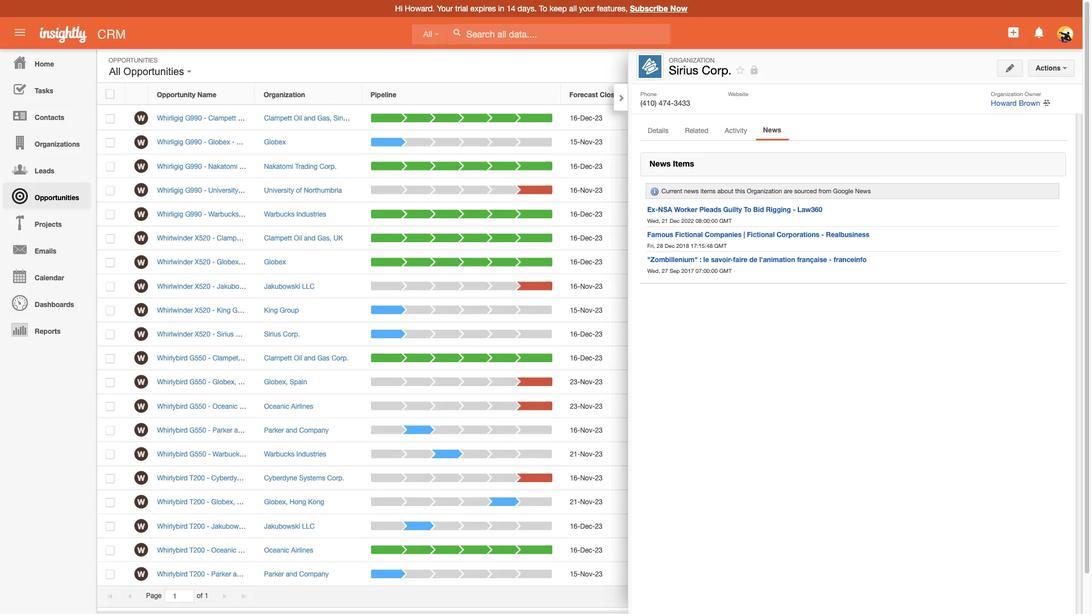 Task type: locate. For each thing, give the bounding box(es) containing it.
castillo
[[294, 282, 317, 290]]

jakubowski llc
[[264, 282, 315, 290], [264, 522, 315, 530]]

pleads
[[700, 205, 722, 213]]

française
[[798, 255, 828, 263]]

warbucks industries for whirlybird g550 - warbucks industries - roger mills
[[264, 450, 326, 458]]

sirius corp. inside w row
[[264, 330, 300, 338]]

16-dec-23 cell for clampett oil and gas, singapore
[[562, 106, 638, 130]]

globex, up barbara
[[264, 498, 288, 506]]

2 horizontal spatial sirius
[[669, 63, 699, 77]]

1 vertical spatial mark
[[267, 546, 282, 554]]

jakubowski llc link down terry
[[264, 522, 315, 530]]

0 vertical spatial roger
[[277, 210, 295, 218]]

1 vertical spatial $‎300,000.00
[[770, 210, 808, 218]]

13 16- from the top
[[570, 546, 581, 554]]

Search all data.... text field
[[447, 24, 671, 44]]

hong down whirlybird t200 - cyberdyne systems corp. - nicole gomez
[[237, 498, 254, 506]]

whirlwinder x520 - jakubowski llc - jason castillo link
[[157, 282, 323, 290]]

wed, inside "zombillenium" : le savoir-faire de l'animation française - franceinfo wed, 27 sep 2017 07:00:00 gmt
[[648, 267, 661, 274]]

whirlwinder x520 - globex - albert lee
[[157, 258, 276, 266]]

warbucks industries link for whirligig g990 - warbucks industries - roger mills
[[264, 210, 326, 218]]

llc right jason
[[302, 282, 315, 290]]

nov- for whirlwinder x520 - jakubowski llc - jason castillo
[[581, 282, 595, 290]]

2 horizontal spatial opportunity
[[996, 61, 1036, 69]]

0 horizontal spatial cyberdyne
[[211, 474, 245, 482]]

1 vertical spatial gmt
[[715, 242, 727, 249]]

export opportunities and notes link
[[917, 135, 1024, 143]]

reports
[[35, 327, 61, 335]]

famous
[[648, 230, 674, 238]]

phone
[[641, 90, 657, 97]]

whirligig g990 - clampett oil and gas, singapore - aaron lang link
[[157, 114, 356, 122]]

6 nov- from the top
[[581, 402, 595, 410]]

oceanic airlines link up maria
[[264, 546, 313, 554]]

usd $‎180,000.00 cell
[[745, 130, 852, 154]]

usd $‎500,000.00
[[754, 282, 808, 290]]

to
[[539, 4, 548, 13], [744, 205, 752, 213]]

0 horizontal spatial your
[[437, 4, 453, 13]]

2 15-nov-23 from the top
[[570, 306, 603, 314]]

1 vertical spatial oceanic airlines link
[[264, 546, 313, 554]]

1 field
[[165, 590, 194, 602]]

9 16-dec-23 from the top
[[570, 546, 603, 554]]

change record owner image
[[1044, 98, 1051, 108]]

1 horizontal spatial kong
[[308, 498, 325, 506]]

0 vertical spatial 23-nov-23
[[570, 378, 603, 386]]

15-nov-23 cell
[[562, 130, 638, 154], [562, 298, 638, 322], [562, 562, 638, 586]]

globex
[[208, 138, 230, 146], [264, 138, 286, 146], [217, 258, 239, 266], [264, 258, 286, 266]]

wed, inside ex-nsa worker pleads guilty to bid rigging - law360 wed, 21 dec 2022 08:00:00 gmt
[[648, 217, 661, 224]]

0 horizontal spatial kong
[[256, 498, 272, 506]]

w row
[[97, 106, 909, 130], [97, 130, 909, 154], [97, 154, 909, 178], [97, 178, 909, 202], [97, 202, 909, 226], [97, 226, 909, 250], [97, 250, 909, 274], [97, 274, 909, 298], [97, 298, 909, 322], [97, 322, 909, 346], [97, 346, 909, 370], [97, 370, 909, 394], [97, 394, 909, 418], [97, 418, 909, 442], [97, 442, 909, 466], [97, 466, 909, 490], [97, 490, 909, 514], [97, 514, 909, 538], [97, 538, 909, 562], [97, 562, 909, 586]]

parker and company link down reyes
[[264, 426, 329, 434]]

1 vertical spatial oceanic airlines
[[264, 546, 313, 554]]

all inside button
[[109, 66, 121, 77]]

follow image
[[861, 113, 872, 124], [861, 137, 872, 148], [861, 161, 872, 172], [861, 305, 872, 316], [861, 353, 872, 364], [861, 401, 872, 412], [861, 425, 872, 436], [861, 449, 872, 460], [861, 473, 872, 484]]

w
[[138, 113, 145, 123], [138, 137, 145, 147], [138, 161, 145, 171], [138, 185, 145, 195], [138, 209, 145, 219], [138, 233, 145, 243], [138, 257, 145, 267], [138, 281, 145, 291], [138, 305, 145, 315], [138, 329, 145, 339], [138, 353, 145, 363], [138, 377, 145, 387], [138, 401, 145, 411], [138, 425, 145, 435], [138, 449, 145, 459], [138, 473, 145, 483], [138, 497, 145, 507], [138, 521, 145, 531], [138, 545, 145, 555], [138, 569, 145, 579]]

1 king from the left
[[217, 306, 231, 314]]

parker left nichols
[[264, 570, 284, 578]]

jakubowski llc down terry
[[264, 522, 315, 530]]

16- for whirlybird g550 - parker and company - lisa parker
[[570, 426, 581, 434]]

$‎110,000.00
[[770, 186, 808, 194]]

oceanic airlines up lisa
[[264, 402, 313, 410]]

2 21-nov-23 cell from the top
[[562, 490, 638, 514]]

projects
[[35, 220, 62, 228]]

projects link
[[3, 209, 91, 236]]

Search this list... text field
[[714, 57, 842, 74]]

globex link down whirligig g990 - clampett oil and gas, singapore - aaron lang 'link'
[[264, 138, 286, 146]]

usd $‎200,000.00
[[754, 234, 808, 242]]

2 vertical spatial opportunity
[[917, 180, 962, 188]]

0 vertical spatial warbucks industries link
[[264, 210, 326, 218]]

parker and company link for maria
[[264, 570, 329, 578]]

opportunities inside button
[[123, 66, 184, 77]]

howard left items
[[647, 162, 671, 170]]

23 for whirlwinder x520 - king group - chris chen
[[595, 306, 603, 314]]

0 horizontal spatial university
[[208, 186, 238, 194]]

uk
[[286, 234, 296, 242], [334, 234, 343, 242]]

7 16-dec-23 from the top
[[570, 354, 603, 362]]

w link for whirlybird t200 - globex, hong kong - terry thomas
[[134, 495, 148, 509]]

spain down whirlybird g550 - clampett oil and gas corp. - katherine warren
[[238, 378, 256, 386]]

name
[[198, 90, 217, 98]]

2 vertical spatial 15-nov-23 cell
[[562, 562, 638, 586]]

1 oceanic airlines from the top
[[264, 402, 313, 410]]

"zombillenium" : le savoir-faire de l'animation française - franceinfo wed, 27 sep 2017 07:00:00 gmt
[[648, 255, 867, 274]]

11 16- from the top
[[570, 474, 581, 482]]

usd $‎300,000.00 down usd $‎110,000.00
[[754, 210, 808, 218]]

0 horizontal spatial spain
[[238, 378, 256, 386]]

15-nov-23
[[570, 138, 603, 146], [570, 306, 603, 314], [570, 570, 603, 578]]

clampett down whirlwinder x520 - sirius corp. - tina martin
[[213, 354, 241, 362]]

5 g990 from the top
[[185, 210, 202, 218]]

usd $‎332,000.00
[[754, 258, 808, 266]]

3 g550 from the top
[[190, 402, 206, 410]]

wed, left 27
[[648, 267, 661, 274]]

2 g990 from the top
[[185, 138, 202, 146]]

whirligig g990 - nakatomi trading corp. - samantha wright
[[157, 162, 340, 170]]

16-nov-23 cell
[[562, 178, 638, 202], [562, 274, 638, 298], [562, 418, 638, 442], [562, 466, 638, 490]]

16-dec-23 for warbucks industries
[[570, 210, 603, 218]]

systems
[[246, 474, 273, 482], [299, 474, 326, 482]]

1 vertical spatial 21-
[[570, 498, 581, 506]]

16- for whirlwinder x520 - sirius corp. - tina martin
[[570, 330, 581, 338]]

5 w from the top
[[138, 209, 145, 219]]

organization left owner
[[992, 90, 1024, 97]]

roger for whirlybird g550 - warbucks industries - roger mills
[[281, 450, 300, 458]]

sakda for whirlybird g550 - oceanic airlines - mark sakda
[[286, 402, 305, 410]]

lang
[[335, 114, 350, 122]]

warbucks industries down lisa
[[264, 450, 326, 458]]

follow image for martin
[[861, 329, 872, 340]]

globex, spain
[[264, 378, 307, 386]]

0 vertical spatial katherine
[[304, 354, 333, 362]]

w for whirligig g990 - globex - albert lee
[[138, 137, 145, 147]]

opportunity
[[996, 61, 1036, 69], [157, 90, 196, 98], [917, 180, 962, 188]]

21- for globex, hong kong
[[570, 498, 581, 506]]

northumbria down wright
[[304, 186, 342, 194]]

warbucks industries down paula
[[264, 210, 326, 218]]

1 horizontal spatial to
[[744, 205, 752, 213]]

whirlybird t200 - cyberdyne systems corp. - nicole gomez
[[157, 474, 341, 482]]

2 vertical spatial 15-
[[570, 570, 581, 578]]

brown for nakatomi trading corp.
[[673, 162, 693, 170]]

1 vertical spatial roger
[[281, 450, 300, 458]]

g550 down whirlybird g550 - globex, spain - katherine reyes
[[190, 402, 206, 410]]

reports link
[[3, 316, 91, 343]]

singapore right aaron
[[334, 114, 365, 122]]

follow image for clampett oil and gas, singapore
[[861, 113, 872, 124]]

howard up famous
[[647, 210, 671, 218]]

4 w from the top
[[138, 185, 145, 195]]

brown right nsa
[[673, 210, 693, 218]]

sep
[[670, 267, 680, 274]]

news items
[[650, 159, 695, 168]]

None checkbox
[[106, 90, 114, 99], [106, 210, 115, 219], [106, 258, 115, 267], [106, 282, 115, 291], [106, 330, 115, 339], [106, 378, 115, 387], [106, 402, 115, 411], [106, 426, 115, 435], [106, 498, 115, 507], [106, 522, 115, 531], [106, 546, 115, 555], [106, 90, 114, 99], [106, 210, 115, 219], [106, 258, 115, 267], [106, 282, 115, 291], [106, 330, 115, 339], [106, 378, 115, 387], [106, 402, 115, 411], [106, 426, 115, 435], [106, 498, 115, 507], [106, 522, 115, 531], [106, 546, 115, 555]]

x520 up 'whirlwinder x520 - jakubowski llc - jason castillo'
[[195, 258, 211, 266]]

sirius corp. down king group link
[[264, 330, 300, 338]]

0 horizontal spatial hong
[[237, 498, 254, 506]]

1 vertical spatial parker and company link
[[264, 570, 329, 578]]

globex, hong kong link
[[264, 498, 325, 506]]

2 23-nov-23 cell from the top
[[562, 394, 638, 418]]

brown
[[1020, 98, 1041, 107], [673, 114, 693, 122], [673, 138, 693, 146], [673, 162, 693, 170], [673, 186, 693, 194], [673, 210, 693, 218], [673, 234, 693, 242], [673, 258, 693, 266], [673, 282, 693, 290]]

1 vertical spatial warbucks industries link
[[264, 450, 326, 458]]

user responsible
[[647, 90, 704, 98]]

whirlwinder x520 - jakubowski llc - jason castillo
[[157, 282, 317, 290]]

23 for whirligig g990 - warbucks industries - roger mills
[[595, 210, 603, 218]]

whirligig for whirligig g990 - globex - albert lee globex
[[157, 138, 183, 146]]

0 horizontal spatial opportunity
[[157, 90, 196, 98]]

21-nov-23 cell
[[562, 442, 638, 466], [562, 490, 638, 514]]

follow image
[[735, 65, 746, 76], [861, 185, 872, 196], [861, 209, 872, 220], [861, 233, 872, 244], [861, 257, 872, 268], [861, 281, 872, 292], [861, 329, 872, 340], [861, 377, 872, 388], [861, 497, 872, 508], [861, 521, 872, 532], [861, 545, 872, 556], [861, 569, 872, 580]]

spain down clampett oil and gas corp. link
[[290, 378, 307, 386]]

ex-nsa worker pleads guilty to bid rigging - law360 wed, 21 dec 2022 08:00:00 gmt
[[648, 205, 823, 224]]

2 wed, from the top
[[648, 267, 661, 274]]

1 16- from the top
[[570, 114, 581, 122]]

1 21- from the top
[[570, 450, 581, 458]]

row group containing w
[[97, 106, 909, 586]]

lisa
[[284, 426, 296, 434]]

news for news items
[[650, 159, 671, 168]]

organizations
[[35, 140, 80, 148]]

dec
[[670, 217, 680, 224], [665, 242, 675, 249]]

g550 up whirlybird g550 - oceanic airlines - mark sakda
[[190, 378, 206, 386]]

16-nov-23 cell for northumbria
[[562, 178, 638, 202]]

0 vertical spatial gmt
[[720, 217, 732, 224]]

0 horizontal spatial trading
[[239, 162, 262, 170]]

usd $‎110,000.00
[[754, 186, 808, 194]]

2 16-dec-23 cell from the top
[[562, 154, 638, 178]]

10 w from the top
[[138, 329, 145, 339]]

gas
[[266, 354, 278, 362], [318, 354, 330, 362]]

howard down 27
[[647, 282, 671, 290]]

2 university from the left
[[264, 186, 294, 194]]

w link for whirlybird t200 - parker and company -maria nichols
[[134, 567, 148, 581]]

2 x520 from the top
[[195, 258, 211, 266]]

1 horizontal spatial news
[[764, 126, 782, 134]]

2017
[[682, 267, 694, 274]]

oceanic airlines up maria
[[264, 546, 313, 554]]

dec- for warbucks industries
[[581, 210, 595, 218]]

0 vertical spatial mark
[[268, 402, 284, 410]]

famous fictional companies | fictional corporations - realbusiness link
[[648, 230, 870, 238]]

21-nov-23 cell for warbucks industries
[[562, 442, 638, 466]]

systems up whirlybird t200 - globex, hong kong - terry thomas link
[[246, 474, 273, 482]]

0 horizontal spatial all
[[109, 66, 121, 77]]

1 vertical spatial parker and company
[[264, 570, 329, 578]]

king up whirlwinder x520 - sirius corp. - tina martin
[[217, 306, 231, 314]]

1 horizontal spatial opportunity
[[917, 180, 962, 188]]

northumbria down whirligig g990 - nakatomi trading corp. - samantha wright link
[[248, 186, 286, 194]]

whirlwinder x520 - clampett oil and gas, uk - nicholas flores
[[157, 234, 349, 242]]

organization up responsible
[[669, 56, 715, 64]]

2 vertical spatial news
[[856, 187, 871, 195]]

w for whirligig g990 - warbucks industries - roger mills
[[138, 209, 145, 219]]

kong down nicole
[[308, 498, 325, 506]]

21-nov-23 for globex, hong kong
[[570, 498, 603, 506]]

23-nov-23 cell for airlines
[[562, 394, 638, 418]]

0 vertical spatial oceanic airlines link
[[264, 402, 313, 410]]

cell
[[97, 130, 126, 154], [745, 154, 852, 178], [881, 154, 909, 178], [881, 202, 909, 226], [881, 226, 909, 250], [881, 250, 909, 274], [638, 298, 745, 322], [745, 298, 852, 322], [881, 298, 909, 322], [638, 322, 745, 346], [745, 322, 852, 346], [881, 322, 909, 346], [638, 346, 745, 370], [745, 346, 852, 370], [881, 346, 909, 370], [638, 370, 745, 394], [745, 370, 852, 394], [881, 370, 909, 394], [638, 394, 745, 418], [745, 394, 852, 418], [881, 394, 909, 418], [638, 418, 745, 442], [745, 418, 852, 442], [881, 418, 909, 442], [638, 442, 745, 466], [745, 442, 852, 466], [881, 442, 909, 466], [638, 466, 745, 490], [745, 466, 852, 490], [881, 466, 909, 490], [638, 490, 745, 514], [745, 490, 852, 514], [881, 490, 909, 514], [638, 514, 745, 538], [745, 514, 852, 538], [881, 514, 909, 538], [638, 538, 745, 562], [745, 538, 852, 562], [881, 538, 909, 562], [638, 562, 745, 586], [745, 562, 852, 586], [881, 562, 909, 586]]

g990
[[185, 114, 202, 122], [185, 138, 202, 146], [185, 162, 202, 170], [185, 186, 202, 194], [185, 210, 202, 218]]

t200 up "whirlybird t200 - oceanic airlines - mark sakda"
[[190, 522, 205, 530]]

and down whirlybird t200 - oceanic airlines - mark sakda 'link'
[[233, 570, 245, 578]]

oceanic
[[213, 402, 238, 410], [264, 402, 289, 410], [211, 546, 237, 554], [264, 546, 289, 554]]

2 nov- from the top
[[581, 186, 595, 194]]

oil up whirligig g990 - globex - albert lee globex on the left top
[[238, 114, 246, 122]]

terry
[[278, 498, 293, 506]]

14 w from the top
[[138, 425, 145, 435]]

clampett oil and gas corp.
[[264, 354, 349, 362]]

1 vertical spatial 21-nov-23 cell
[[562, 490, 638, 514]]

2 globex link from the top
[[264, 258, 286, 266]]

follow image for terry
[[861, 497, 872, 508]]

1 horizontal spatial hong
[[290, 498, 306, 506]]

0 vertical spatial oceanic airlines
[[264, 402, 313, 410]]

16-nov-23
[[570, 186, 603, 194], [570, 282, 603, 290], [570, 426, 603, 434], [570, 474, 603, 482]]

whirlybird for whirlybird t200 - parker and company -maria nichols
[[157, 570, 188, 578]]

8 nov- from the top
[[581, 450, 595, 458]]

15-nov-23 for parker and company
[[570, 570, 603, 578]]

0 vertical spatial dec
[[670, 217, 680, 224]]

15 w row from the top
[[97, 442, 909, 466]]

paula
[[293, 186, 310, 194]]

owner
[[1025, 90, 1042, 97]]

16- for whirlwinder x520 - jakubowski llc - jason castillo
[[570, 282, 581, 290]]

1 vertical spatial jakubowski llc link
[[264, 522, 315, 530]]

23 for whirlybird t200 - globex, hong kong - terry thomas
[[595, 498, 603, 506]]

0 vertical spatial 15-nov-23
[[570, 138, 603, 146]]

sakda up lisa
[[286, 402, 305, 410]]

1 w row from the top
[[97, 106, 909, 130]]

dec right 21
[[670, 217, 680, 224]]

actions button
[[1029, 60, 1075, 77]]

howard brown for globex
[[647, 258, 693, 266]]

1 vertical spatial 21-nov-23
[[570, 498, 603, 506]]

16-dec-23 cell
[[562, 106, 638, 130], [562, 154, 638, 178], [562, 202, 638, 226], [562, 226, 638, 250], [562, 250, 638, 274], [562, 322, 638, 346], [562, 346, 638, 370], [562, 514, 638, 538], [562, 538, 638, 562]]

0 vertical spatial mills
[[297, 210, 311, 218]]

whirligig g990 - clampett oil and gas, singapore - aaron lang
[[157, 114, 350, 122]]

t200 up of 1
[[190, 570, 205, 578]]

1 horizontal spatial katherine
[[304, 354, 333, 362]]

23 for whirlybird t200 - jakubowski llc - barbara lane
[[595, 522, 603, 530]]

0 vertical spatial opportunity
[[996, 61, 1036, 69]]

usd $‎200,000.00 cell
[[745, 226, 852, 250]]

1 15-nov-23 from the top
[[570, 138, 603, 146]]

1 wed, from the top
[[648, 217, 661, 224]]

2 whirlwinder from the top
[[157, 258, 193, 266]]

2 usd from the top
[[754, 138, 768, 146]]

20 w row from the top
[[97, 562, 909, 586]]

5 t200 from the top
[[190, 570, 205, 578]]

warbucks industries link down paula
[[264, 210, 326, 218]]

g550 down whirlwinder x520 - sirius corp. - tina martin
[[190, 354, 206, 362]]

7 w row from the top
[[97, 250, 909, 274]]

7 usd from the top
[[754, 282, 768, 290]]

g990 for university
[[185, 186, 202, 194]]

tags
[[964, 180, 980, 188]]

uk left nicholas
[[286, 234, 296, 242]]

1 vertical spatial globex link
[[264, 258, 286, 266]]

16- for whirligig g990 - university of northumbria - paula oliver
[[570, 186, 581, 194]]

21- for warbucks industries
[[570, 450, 581, 458]]

howard brown for clampett oil and gas, uk
[[647, 234, 693, 242]]

w link for whirlybird g550 - globex, spain - katherine reyes
[[134, 375, 148, 389]]

gmt inside ex-nsa worker pleads guilty to bid rigging - law360 wed, 21 dec 2022 08:00:00 gmt
[[720, 217, 732, 224]]

16-dec-23 for jakubowski llc
[[570, 522, 603, 530]]

show sidebar image
[[946, 61, 954, 69]]

w for whirlwinder x520 - king group - chris chen
[[138, 305, 145, 315]]

1 vertical spatial jakubowski llc
[[264, 522, 315, 530]]

1 gas from the left
[[266, 354, 278, 362]]

16-nov-23 cell for company
[[562, 418, 638, 442]]

0 vertical spatial jakubowski llc
[[264, 282, 315, 290]]

howard up 27
[[647, 258, 671, 266]]

1 vertical spatial sakda
[[284, 546, 304, 554]]

oceanic down whirlybird t200 - jakubowski llc - barbara lane
[[211, 546, 237, 554]]

follow image for warbucks industries
[[861, 449, 872, 460]]

nov- for whirlybird g550 - oceanic airlines - mark sakda
[[581, 402, 595, 410]]

dec- for sirius corp.
[[581, 330, 595, 338]]

3 nov- from the top
[[581, 282, 595, 290]]

9 16-dec-23 cell from the top
[[562, 538, 638, 562]]

1 vertical spatial usd $‎300,000.00 cell
[[745, 202, 852, 226]]

globex link for whirlwinder x520 - globex - albert lee
[[264, 258, 286, 266]]

sirius corp. up responsible
[[669, 63, 732, 77]]

0 vertical spatial 23-
[[570, 378, 581, 386]]

gmt for pleads
[[720, 217, 732, 224]]

row group
[[97, 106, 909, 586]]

new opportunity link
[[973, 57, 1043, 74]]

$‎200,000.00
[[770, 234, 808, 242]]

0 horizontal spatial to
[[539, 4, 548, 13]]

howard brown
[[992, 98, 1041, 107], [647, 114, 693, 122], [647, 138, 693, 146], [647, 162, 693, 170], [647, 186, 693, 194], [647, 210, 693, 218], [647, 234, 693, 242], [647, 258, 693, 266], [647, 282, 693, 290]]

4 w link from the top
[[134, 183, 148, 197]]

1 oceanic airlines link from the top
[[264, 402, 313, 410]]

1 vertical spatial 15-nov-23 cell
[[562, 298, 638, 322]]

fictional right |
[[747, 230, 775, 238]]

opportunities inside navigation
[[35, 193, 79, 201]]

2 15-nov-23 cell from the top
[[562, 298, 638, 322]]

parker and company for maria
[[264, 570, 329, 578]]

"zombillenium"
[[648, 255, 698, 263]]

8 w link from the top
[[134, 279, 148, 293]]

airlines down lane
[[291, 546, 313, 554]]

whirligig for whirligig g990 - clampett oil and gas, singapore - aaron lang
[[157, 114, 183, 122]]

8 whirlybird from the top
[[157, 522, 188, 530]]

1 vertical spatial dec
[[665, 242, 675, 249]]

0 horizontal spatial systems
[[246, 474, 273, 482]]

subscribe
[[630, 4, 669, 13]]

lee
[[257, 138, 268, 146], [265, 258, 276, 266]]

w for whirligig g990 - clampett oil and gas, singapore - aaron lang
[[138, 113, 145, 123]]

1 $‎300,000.00 from the top
[[770, 114, 808, 122]]

university up the whirligig g990 - warbucks industries - roger mills
[[208, 186, 238, 194]]

8 w row from the top
[[97, 274, 909, 298]]

dec- for jakubowski llc
[[581, 522, 595, 530]]

parker
[[213, 426, 233, 434], [264, 426, 284, 434], [298, 426, 318, 434], [211, 570, 231, 578], [264, 570, 284, 578]]

15-nov-23 for globex
[[570, 138, 603, 146]]

4 g990 from the top
[[185, 186, 202, 194]]

x520 for globex
[[195, 258, 211, 266]]

kong
[[256, 498, 272, 506], [308, 498, 325, 506]]

brown down 2017
[[673, 282, 693, 290]]

w link for whirlybird t200 - jakubowski llc - barbara lane
[[134, 519, 148, 533]]

dec- for globex
[[581, 258, 595, 266]]

9 dec- from the top
[[581, 546, 595, 554]]

3 g990 from the top
[[185, 162, 202, 170]]

clampett up whirligig g990 - globex - albert lee globex on the left top
[[208, 114, 236, 122]]

whirlwinder for whirlwinder x520 - jakubowski llc - jason castillo
[[157, 282, 193, 290]]

warbucks industries link down lisa
[[264, 450, 326, 458]]

page
[[146, 592, 162, 600]]

1 horizontal spatial your
[[917, 150, 935, 157]]

0 horizontal spatial king
[[217, 306, 231, 314]]

20 w link from the top
[[134, 567, 148, 581]]

llc
[[255, 282, 268, 290], [302, 282, 315, 290], [249, 522, 262, 530], [302, 522, 315, 530]]

w link for whirligig g990 - clampett oil and gas, singapore - aaron lang
[[134, 111, 148, 125]]

nov- for whirlybird t200 - parker and company -maria nichols
[[581, 570, 595, 578]]

16-
[[570, 114, 581, 122], [570, 162, 581, 170], [570, 186, 581, 194], [570, 210, 581, 218], [570, 234, 581, 242], [570, 258, 581, 266], [570, 282, 581, 290], [570, 330, 581, 338], [570, 354, 581, 362], [570, 426, 581, 434], [570, 474, 581, 482], [570, 522, 581, 530], [570, 546, 581, 554]]

16-dec-23 for nakatomi trading corp.
[[570, 162, 603, 170]]

gas, down oliver
[[318, 234, 332, 242]]

1 horizontal spatial nakatomi
[[264, 162, 293, 170]]

airlines up whirlybird t200 - parker and company -maria nichols link
[[238, 546, 261, 554]]

1 vertical spatial 23-
[[570, 402, 581, 410]]

23 for whirligig g990 - clampett oil and gas, singapore - aaron lang
[[595, 114, 603, 122]]

23 for whirlwinder x520 - jakubowski llc - jason castillo
[[595, 282, 603, 290]]

1 vertical spatial warbucks industries
[[264, 450, 326, 458]]

0 horizontal spatial news
[[650, 159, 671, 168]]

0 horizontal spatial katherine
[[262, 378, 291, 386]]

3 15-nov-23 from the top
[[570, 570, 603, 578]]

2 vertical spatial gmt
[[720, 267, 732, 274]]

3 w from the top
[[138, 161, 145, 171]]

0 vertical spatial 21-nov-23 cell
[[562, 442, 638, 466]]

1 vertical spatial news
[[650, 159, 671, 168]]

0 vertical spatial 15-nov-23 cell
[[562, 130, 638, 154]]

16- for whirlwinder x520 - globex - albert lee
[[570, 258, 581, 266]]

oceanic airlines link for whirlybird t200 - oceanic airlines - mark sakda
[[264, 546, 313, 554]]

parker and company link down lane
[[264, 570, 329, 578]]

opportunities up projects link at the top left of the page
[[35, 193, 79, 201]]

1 horizontal spatial cyberdyne
[[264, 474, 297, 482]]

gmt inside famous fictional companies | fictional corporations - realbusiness fri, 28 dec 2018 17:15:48 gmt
[[715, 242, 727, 249]]

5 nov- from the top
[[581, 378, 595, 386]]

0 horizontal spatial fictional
[[676, 230, 703, 238]]

2 dec- from the top
[[581, 162, 595, 170]]

x520 for clampett
[[195, 234, 211, 242]]

mills
[[297, 210, 311, 218], [302, 450, 316, 458]]

gmt down guilty on the top right of the page
[[720, 217, 732, 224]]

howard brown link for university of northumbria
[[647, 186, 693, 194]]

0 vertical spatial 15-
[[570, 138, 581, 146]]

x520 up whirlwinder x520 - sirius corp. - tina martin
[[195, 306, 211, 314]]

w link for whirlwinder x520 - jakubowski llc - jason castillo
[[134, 279, 148, 293]]

0 horizontal spatial nakatomi
[[208, 162, 238, 170]]

gmt for savoir-
[[720, 267, 732, 274]]

whirlybird g550 - globex, spain - katherine reyes
[[157, 378, 312, 386]]

all down howard.
[[424, 30, 432, 39]]

21-nov-23 cell for globex, hong kong
[[562, 490, 638, 514]]

3 15- from the top
[[570, 570, 581, 578]]

w for whirlybird g550 - parker and company - lisa parker
[[138, 425, 145, 435]]

6 follow image from the top
[[861, 401, 872, 412]]

1 vertical spatial usd $‎300,000.00
[[754, 210, 808, 218]]

usd $‎300,000.00 cell
[[745, 106, 852, 130], [745, 202, 852, 226]]

1 15- from the top
[[570, 138, 581, 146]]

1 horizontal spatial fictional
[[747, 230, 775, 238]]

of 1
[[197, 592, 208, 600]]

follow image for oceanic airlines
[[861, 401, 872, 412]]

None checkbox
[[106, 114, 115, 123], [106, 138, 115, 147], [106, 162, 115, 171], [106, 186, 115, 195], [106, 234, 115, 243], [106, 306, 115, 315], [106, 354, 115, 363], [106, 450, 115, 459], [106, 474, 115, 483], [106, 570, 115, 579], [106, 114, 115, 123], [106, 138, 115, 147], [106, 162, 115, 171], [106, 186, 115, 195], [106, 234, 115, 243], [106, 306, 115, 315], [106, 354, 115, 363], [106, 450, 115, 459], [106, 474, 115, 483], [106, 570, 115, 579]]

mark for whirlybird t200 - oceanic airlines - mark sakda
[[267, 546, 282, 554]]

0 vertical spatial albert
[[237, 138, 255, 146]]

$‎300,000.00 up news 'link'
[[770, 114, 808, 122]]

4 16-nov-23 cell from the top
[[562, 466, 638, 490]]

w link for whirlybird g550 - warbucks industries - roger mills
[[134, 447, 148, 461]]

sirius up responsible
[[669, 63, 699, 77]]

6 16- from the top
[[570, 258, 581, 266]]

0 horizontal spatial gas
[[266, 354, 278, 362]]

6 w from the top
[[138, 233, 145, 243]]

notes
[[1006, 135, 1024, 143]]

1 vertical spatial katherine
[[262, 378, 291, 386]]

nakatomi trading corp.
[[264, 162, 337, 170]]

jakubowski up "whirlybird t200 - oceanic airlines - mark sakda"
[[211, 522, 248, 530]]

in
[[498, 4, 505, 13]]

university
[[208, 186, 238, 194], [264, 186, 294, 194]]

8 16- from the top
[[570, 330, 581, 338]]

nov- for whirligig g990 - university of northumbria - paula oliver
[[581, 186, 595, 194]]

1 vertical spatial lee
[[265, 258, 276, 266]]

howard down details
[[647, 138, 671, 146]]

7 whirlybird from the top
[[157, 498, 188, 506]]

forecast
[[570, 90, 598, 98]]

row
[[97, 84, 909, 105]]

to left 'keep'
[[539, 4, 548, 13]]

news left items
[[650, 159, 671, 168]]

cyberdyne down whirlybird g550 - warbucks industries - roger mills
[[211, 474, 245, 482]]

- inside ex-nsa worker pleads guilty to bid rigging - law360 wed, 21 dec 2022 08:00:00 gmt
[[793, 205, 796, 213]]

10 whirlybird from the top
[[157, 570, 188, 578]]

15 w from the top
[[138, 449, 145, 459]]

1 vertical spatial 15-nov-23
[[570, 306, 603, 314]]

1 horizontal spatial gas
[[318, 354, 330, 362]]

usd for singapore
[[754, 114, 768, 122]]

4 dec- from the top
[[581, 234, 595, 242]]

1 horizontal spatial systems
[[299, 474, 326, 482]]

2 w row from the top
[[97, 130, 909, 154]]

0 horizontal spatial northumbria
[[248, 186, 286, 194]]

5 usd from the top
[[754, 234, 768, 242]]

dec inside ex-nsa worker pleads guilty to bid rigging - law360 wed, 21 dec 2022 08:00:00 gmt
[[670, 217, 680, 224]]

- inside famous fictional companies | fictional corporations - realbusiness fri, 28 dec 2018 17:15:48 gmt
[[822, 230, 825, 238]]

news inside 'link'
[[764, 126, 782, 134]]

2 w link from the top
[[134, 135, 148, 149]]

12 w row from the top
[[97, 370, 909, 394]]

current
[[662, 187, 683, 195]]

whirlybird g550 - globex, spain - katherine reyes link
[[157, 378, 318, 386]]

3 16-nov-23 cell from the top
[[562, 418, 638, 442]]

lee up jason
[[265, 258, 276, 266]]

3 usd from the top
[[754, 186, 768, 194]]

howard brown for jakubowski llc
[[647, 282, 693, 290]]

0 vertical spatial your
[[437, 4, 453, 13]]

23 for whirligig g990 - nakatomi trading corp. - samantha wright
[[595, 162, 603, 170]]

all down crm
[[109, 66, 121, 77]]

gmt inside "zombillenium" : le savoir-faire de l'animation française - franceinfo wed, 27 sep 2017 07:00:00 gmt
[[720, 267, 732, 274]]

dec right 28
[[665, 242, 675, 249]]

whirlybird t200 - globex, hong kong - terry thomas
[[157, 498, 319, 506]]

oil down whirligig g990 - warbucks industries - roger mills link
[[247, 234, 255, 242]]

5 16-dec-23 cell from the top
[[562, 250, 638, 274]]

1 horizontal spatial northumbria
[[304, 186, 342, 194]]

jakubowski llc link for jason
[[264, 282, 315, 290]]

chevron right image
[[618, 94, 626, 102]]

column header
[[852, 84, 880, 105], [880, 84, 909, 105]]

sirius down chris
[[264, 330, 281, 338]]

16-dec-23 for clampett oil and gas corp.
[[570, 354, 603, 362]]

1 x520 from the top
[[195, 234, 211, 242]]

nov- for whirlybird t200 - cyberdyne systems corp. - nicole gomez
[[581, 474, 595, 482]]

1 w link from the top
[[134, 111, 148, 125]]

$‎180,000.00
[[770, 138, 808, 146]]

1 nakatomi from the left
[[208, 162, 238, 170]]

brown up news
[[673, 162, 693, 170]]

16 w link from the top
[[134, 471, 148, 485]]

roger down lisa
[[281, 450, 300, 458]]

organization image
[[639, 55, 662, 78]]

your down export
[[917, 150, 935, 157]]

1 horizontal spatial trading
[[295, 162, 318, 170]]

w for whirlybird t200 - globex, hong kong - terry thomas
[[138, 497, 145, 507]]

23-nov-23 cell
[[562, 370, 638, 394], [562, 394, 638, 418]]

king up tina
[[264, 306, 278, 314]]

:
[[700, 255, 702, 263]]

1 horizontal spatial uk
[[334, 234, 343, 242]]

3 follow image from the top
[[861, 161, 872, 172]]

4 whirligig from the top
[[157, 186, 183, 194]]

organization up bid
[[747, 187, 783, 195]]

jakubowski llc link up chen
[[264, 282, 315, 290]]

warbucks industries link for whirlybird g550 - warbucks industries - roger mills
[[264, 450, 326, 458]]

export
[[927, 135, 947, 143]]

6 dec- from the top
[[581, 330, 595, 338]]

whirlybird g550 - parker and company - lisa parker link
[[157, 426, 324, 434]]

16-dec-23 cell for clampett oil and gas, uk
[[562, 226, 638, 250]]

0 horizontal spatial singapore
[[278, 114, 309, 122]]

0 vertical spatial parker and company link
[[264, 426, 329, 434]]

warbucks industries for whirligig g990 - warbucks industries - roger mills
[[264, 210, 326, 218]]

2 oceanic airlines from the top
[[264, 546, 313, 554]]

systems up the thomas
[[299, 474, 326, 482]]

1 vertical spatial 15-
[[570, 306, 581, 314]]

11 w row from the top
[[97, 346, 909, 370]]

1 horizontal spatial king
[[264, 306, 278, 314]]

parker and company link for lisa
[[264, 426, 329, 434]]

9 16- from the top
[[570, 354, 581, 362]]

5 x520 from the top
[[195, 330, 211, 338]]

navigation
[[0, 49, 91, 343]]

6 whirlybird from the top
[[157, 474, 188, 482]]

brown up the 2018
[[673, 234, 693, 242]]

gmt down companies on the top right of the page
[[715, 242, 727, 249]]

1 vertical spatial wed,
[[648, 267, 661, 274]]

0 vertical spatial all
[[424, 30, 432, 39]]

0 vertical spatial jakubowski llc link
[[264, 282, 315, 290]]

1 horizontal spatial spain
[[290, 378, 307, 386]]

whirlybird g550 - parker and company - lisa parker
[[157, 426, 318, 434]]

23 for whirligig g990 - university of northumbria - paula oliver
[[595, 186, 603, 194]]

clampett oil and gas, uk
[[264, 234, 343, 242]]

follow image for sakda
[[861, 545, 872, 556]]

2 usd $‎300,000.00 from the top
[[754, 210, 808, 218]]

0 vertical spatial usd $‎300,000.00
[[754, 114, 808, 122]]

usd $‎300,000.00 cell up $‎180,000.00
[[745, 106, 852, 130]]

2 21-nov-23 from the top
[[570, 498, 603, 506]]

roger down paula
[[277, 210, 295, 218]]

phone (410) 474-3433
[[641, 90, 691, 107]]

0 vertical spatial lee
[[257, 138, 268, 146]]

0 horizontal spatial uk
[[286, 234, 296, 242]]

1 usd $‎300,000.00 cell from the top
[[745, 106, 852, 130]]

3 dec- from the top
[[581, 210, 595, 218]]



Task type: vqa. For each thing, say whether or not it's contained in the screenshot.


Task type: describe. For each thing, give the bounding box(es) containing it.
responsible
[[664, 90, 704, 98]]

all opportunities button
[[106, 63, 195, 80]]

oceanic down barbara
[[264, 546, 289, 554]]

0 horizontal spatial sirius
[[217, 330, 234, 338]]

airlines up whirlybird g550 - parker and company - lisa parker link
[[240, 402, 262, 410]]

whirligig g990 - globex - albert lee link
[[157, 138, 273, 146]]

2 column header from the left
[[880, 84, 909, 105]]

1 trading from the left
[[239, 162, 262, 170]]

(410)
[[641, 98, 657, 107]]

whirlybird t200 - oceanic airlines - mark sakda
[[157, 546, 304, 554]]

16-dec-23 for globex
[[570, 258, 603, 266]]

whirlybird t200 - globex, hong kong - terry thomas link
[[157, 498, 325, 506]]

16-nov-23 cell for corp.
[[562, 466, 638, 490]]

dec- for nakatomi trading corp.
[[581, 162, 595, 170]]

2 fictional from the left
[[747, 230, 775, 238]]

23 for whirlybird g550 - clampett oil and gas corp. - katherine warren
[[595, 354, 603, 362]]

howard for jakubowski llc
[[647, 282, 671, 290]]

globex down whirligig g990 - clampett oil and gas, singapore - aaron lang 'link'
[[264, 138, 286, 146]]

follow image for lane
[[861, 521, 872, 532]]

18 w row from the top
[[97, 514, 909, 538]]

13 w row from the top
[[97, 394, 909, 418]]

16-nov-23 for corp.
[[570, 474, 603, 482]]

follow image for uk
[[861, 233, 872, 244]]

1 hong from the left
[[237, 498, 254, 506]]

whirlwinder for whirlwinder x520 - king group - chris chen
[[157, 306, 193, 314]]

about
[[718, 187, 734, 195]]

2 trading from the left
[[295, 162, 318, 170]]

1
[[205, 592, 208, 600]]

whirlybird for whirlybird g550 - warbucks industries - roger mills
[[157, 450, 188, 458]]

industries up whirlwinder x520 - clampett oil and gas, uk - nicholas flores link
[[241, 210, 271, 218]]

23-nov-23 for globex, spain
[[570, 378, 603, 386]]

jakubowski up king group
[[264, 282, 300, 290]]

tasks link
[[3, 76, 91, 102]]

home
[[35, 60, 54, 68]]

oceanic down globex, spain
[[264, 402, 289, 410]]

16-dec-23 cell for globex
[[562, 250, 638, 274]]

globex, left reyes
[[264, 378, 288, 386]]

2 16-nov-23 from the top
[[570, 282, 603, 290]]

19 w row from the top
[[97, 538, 909, 562]]

1 northumbria from the left
[[248, 186, 286, 194]]

contacts link
[[3, 102, 91, 129]]

1 horizontal spatial sirius corp.
[[669, 63, 732, 77]]

2 follow image from the top
[[861, 137, 872, 148]]

opportunity for opportunity name
[[157, 90, 196, 98]]

clampett oil and gas, singapore
[[264, 114, 365, 122]]

1 column header from the left
[[852, 84, 880, 105]]

airlines down reyes
[[291, 402, 313, 410]]

this
[[736, 187, 746, 195]]

follow image for cyberdyne systems corp.
[[861, 473, 872, 484]]

whirlybird t200 - parker and company -maria nichols
[[157, 570, 322, 578]]

and up whirligig g990 - globex - albert lee globex on the left top
[[248, 114, 260, 122]]

news
[[685, 187, 699, 195]]

whirlybird t200 - parker and company -maria nichols link
[[157, 570, 328, 578]]

whirligig g990 - warbucks industries - roger mills
[[157, 210, 311, 218]]

website
[[729, 90, 749, 97]]

1 horizontal spatial sirius
[[264, 330, 281, 338]]

21
[[662, 217, 669, 224]]

gas, up whirligig g990 - nakatomi trading corp. - samantha wright link
[[262, 114, 276, 122]]

chris
[[258, 306, 274, 314]]

expires
[[471, 4, 496, 13]]

organizations link
[[3, 129, 91, 156]]

whirlybird t200 - oceanic airlines - mark sakda link
[[157, 546, 309, 554]]

2 kong from the left
[[308, 498, 325, 506]]

and
[[992, 135, 1004, 143]]

brown down owner
[[1020, 98, 1041, 107]]

2 group from the left
[[280, 306, 299, 314]]

all for all opportunities
[[109, 66, 121, 77]]

howard brown link for warbucks industries
[[647, 210, 693, 218]]

whirlybird g550 - warbucks industries - roger mills link
[[157, 450, 321, 458]]

usd $‎110,000.00 cell
[[745, 178, 852, 202]]

parker right lisa
[[298, 426, 318, 434]]

clampett left nicholas
[[264, 234, 292, 242]]

rigging
[[766, 205, 791, 213]]

whirlwinder for whirlwinder x520 - globex - albert lee
[[157, 258, 193, 266]]

fri,
[[648, 242, 656, 249]]

your recent imports
[[917, 150, 993, 157]]

close
[[600, 90, 619, 98]]

record permissions image
[[750, 63, 760, 77]]

keep
[[550, 4, 567, 13]]

new opportunity
[[981, 61, 1036, 69]]

activity
[[725, 126, 748, 134]]

2 cyberdyne from the left
[[264, 474, 297, 482]]

16 w row from the top
[[97, 466, 909, 490]]

14 w row from the top
[[97, 418, 909, 442]]

companies
[[705, 230, 742, 238]]

whirlwinder for whirlwinder x520 - clampett oil and gas, uk - nicholas flores
[[157, 234, 193, 242]]

16- for whirligig g990 - warbucks industries - roger mills
[[570, 210, 581, 218]]

08:00:00
[[696, 217, 718, 224]]

whirligig g990 - university of northumbria - paula oliver
[[157, 186, 329, 194]]

w link for whirlybird g550 - parker and company - lisa parker
[[134, 423, 148, 437]]

and up reyes
[[304, 354, 316, 362]]

dec- for clampett oil and gas corp.
[[581, 354, 595, 362]]

4 w row from the top
[[97, 178, 909, 202]]

white image
[[453, 28, 461, 36]]

new
[[981, 61, 995, 69]]

nicole
[[298, 474, 317, 482]]

globex up whirligig g990 - nakatomi trading corp. - samantha wright
[[208, 138, 230, 146]]

w link for whirlybird t200 - cyberdyne systems corp. - nicole gomez
[[134, 471, 148, 485]]

oliver
[[312, 186, 329, 194]]

1 cyberdyne from the left
[[211, 474, 245, 482]]

2 uk from the left
[[334, 234, 343, 242]]

wed, for "zombillenium"
[[648, 267, 661, 274]]

whirligig g990 - warbucks industries - roger mills link
[[157, 210, 317, 218]]

de
[[750, 255, 758, 263]]

23 for whirlybird g550 - globex, spain - katherine reyes
[[595, 378, 603, 386]]

dec inside famous fictional companies | fictional corporations - realbusiness fri, 28 dec 2018 17:15:48 gmt
[[665, 242, 675, 249]]

17 w row from the top
[[97, 490, 909, 514]]

nov- for whirlwinder x520 - king group - chris chen
[[581, 306, 595, 314]]

brown down the related
[[673, 138, 693, 146]]

and up whirlybird g550 - warbucks industries - roger mills link
[[234, 426, 246, 434]]

- inside "zombillenium" : le savoir-faire de l'animation française - franceinfo wed, 27 sep 2017 07:00:00 gmt
[[830, 255, 832, 263]]

follow image for castillo
[[861, 281, 872, 292]]

oil up reyes
[[294, 354, 302, 362]]

and left nichols
[[286, 570, 297, 578]]

2 horizontal spatial news
[[856, 187, 871, 195]]

1 spain from the left
[[238, 378, 256, 386]]

clampett down 'sirius corp.' link
[[264, 354, 292, 362]]

3433
[[674, 98, 691, 107]]

row containing opportunity name
[[97, 84, 909, 105]]

2 nakatomi from the left
[[264, 162, 293, 170]]

llc left jason
[[255, 282, 268, 290]]

23 for whirlybird g550 - oceanic airlines - mark sakda
[[595, 402, 603, 410]]

23 for whirlwinder x520 - clampett oil and gas, uk - nicholas flores
[[595, 234, 603, 242]]

parker down "whirlybird t200 - oceanic airlines - mark sakda"
[[211, 570, 231, 578]]

nakatomi trading corp. link
[[264, 162, 337, 170]]

reyes
[[293, 378, 312, 386]]

howard brown for nakatomi trading corp.
[[647, 162, 693, 170]]

usd $‎300,000.00 cell for warbucks industries
[[745, 202, 852, 226]]

oil left aaron
[[294, 114, 302, 122]]

clampett oil and gas, uk link
[[264, 234, 343, 242]]

2 hong from the left
[[290, 498, 306, 506]]

2 systems from the left
[[299, 474, 326, 482]]

jakubowski up whirlwinder x520 - king group - chris chen link
[[217, 282, 253, 290]]

activity link
[[718, 123, 755, 140]]

parker down whirlybird g550 - oceanic airlines - mark sakda
[[213, 426, 233, 434]]

2 horizontal spatial of
[[296, 186, 302, 194]]

usd inside "cell"
[[754, 138, 768, 146]]

w link for whirlwinder x520 - king group - chris chen
[[134, 303, 148, 317]]

samantha
[[287, 162, 318, 170]]

warbucks down paula
[[264, 210, 295, 218]]

0 vertical spatial to
[[539, 4, 548, 13]]

2 king from the left
[[264, 306, 278, 314]]

thomas
[[295, 498, 319, 506]]

whirligig for whirligig g990 - university of northumbria - paula oliver
[[157, 186, 183, 194]]

1 systems from the left
[[246, 474, 273, 482]]

globex up jason
[[264, 258, 286, 266]]

and down tina
[[253, 354, 264, 362]]

nov- for whirlybird g550 - parker and company - lisa parker
[[581, 426, 595, 434]]

1 group from the left
[[233, 306, 252, 314]]

whirlwinder x520 - globex - albert lee link
[[157, 258, 282, 266]]

industries up nicole
[[297, 450, 326, 458]]

and down globex, spain
[[286, 426, 297, 434]]

1 15-nov-23 cell from the top
[[562, 130, 638, 154]]

company right maria
[[299, 570, 329, 578]]

clampett oil and gas, singapore link
[[264, 114, 365, 122]]

16- for whirlybird t200 - jakubowski llc - barbara lane
[[570, 522, 581, 530]]

usd for paula
[[754, 186, 768, 194]]

howard brown link for jakubowski llc
[[647, 282, 693, 290]]

and left flores
[[304, 234, 316, 242]]

llc left barbara
[[249, 522, 262, 530]]

gas, left nicholas
[[270, 234, 284, 242]]

w for whirlwinder x520 - clampett oil and gas, uk - nicholas flores
[[138, 233, 145, 243]]

subscribe now link
[[630, 4, 688, 13]]

usd $‎300,000.00 for warbucks industries
[[754, 210, 808, 218]]

maria
[[281, 570, 298, 578]]

howard brown for university of northumbria
[[647, 186, 693, 194]]

jason
[[274, 282, 292, 290]]

1 horizontal spatial of
[[240, 186, 246, 194]]

w for whirlybird g550 - clampett oil and gas corp. - katherine warren
[[138, 353, 145, 363]]

imports
[[964, 150, 993, 157]]

|
[[744, 230, 746, 238]]

industries up whirlybird t200 - cyberdyne systems corp. - nicole gomez link
[[245, 450, 275, 458]]

usd $‎300,000.00 cell for clampett oil and gas, singapore
[[745, 106, 852, 130]]

1 singapore from the left
[[278, 114, 309, 122]]

nsa
[[659, 205, 673, 213]]

usd inside "cell"
[[754, 258, 768, 266]]

clampett oil and gas corp. link
[[264, 354, 349, 362]]

1 uk from the left
[[286, 234, 296, 242]]

g550 for warbucks
[[190, 450, 206, 458]]

1 vertical spatial your
[[917, 150, 935, 157]]

le
[[704, 255, 710, 263]]

worker
[[675, 205, 698, 213]]

g990 for globex
[[185, 138, 202, 146]]

2 spain from the left
[[290, 378, 307, 386]]

whirligig g990 - university of northumbria - paula oliver link
[[157, 186, 335, 194]]

google
[[834, 187, 854, 195]]

and down whirligig g990 - warbucks industries - roger mills link
[[257, 234, 268, 242]]

s
[[919, 199, 923, 206]]

2 singapore from the left
[[334, 114, 365, 122]]

parker up whirlybird g550 - warbucks industries - roger mills link
[[264, 426, 284, 434]]

oil up 'whirlybird g550 - globex, spain - katherine reyes' link
[[243, 354, 251, 362]]

lee for whirlwinder x520 - globex - albert lee
[[265, 258, 276, 266]]

corporations
[[777, 230, 820, 238]]

16-nov-23 for company
[[570, 426, 603, 434]]

realbusiness
[[827, 230, 870, 238]]

1 nov- from the top
[[581, 138, 595, 146]]

16- for whirligig g990 - clampett oil and gas, singapore - aaron lang
[[570, 114, 581, 122]]

lee for whirligig g990 - globex - albert lee globex
[[257, 138, 268, 146]]

2 16-nov-23 cell from the top
[[562, 274, 638, 298]]

howard down organization owner
[[992, 98, 1017, 107]]

leads link
[[3, 156, 91, 183]]

usd $‎500,000.00 cell
[[745, 274, 852, 298]]

dashboards
[[35, 300, 74, 308]]

king group link
[[264, 306, 299, 314]]

opportunities up 'all opportunities'
[[109, 56, 158, 64]]

clampett down the whirligig g990 - warbucks industries - roger mills
[[217, 234, 245, 242]]

industries up nicholas
[[297, 210, 326, 218]]

oceanic airlines link for whirlybird g550 - oceanic airlines - mark sakda
[[264, 402, 313, 410]]

g550 for oceanic
[[190, 402, 206, 410]]

user
[[647, 90, 662, 98]]

all opportunities
[[109, 66, 187, 77]]

w link for whirlwinder x520 - sirius corp. - tina martin
[[134, 327, 148, 341]]

28
[[657, 242, 664, 249]]

tasks
[[35, 86, 53, 94]]

2 northumbria from the left
[[304, 186, 342, 194]]

$‎332,000.00
[[770, 258, 808, 266]]

company left lisa
[[248, 426, 277, 434]]

g550 for parker
[[190, 426, 206, 434]]

company left maria
[[247, 570, 276, 578]]

w for whirlwinder x520 - sirius corp. - tina martin
[[138, 329, 145, 339]]

howard for clampett oil and gas, singapore
[[647, 114, 671, 122]]

whirligig for whirligig g990 - nakatomi trading corp. - samantha wright
[[157, 162, 183, 170]]

and left lang
[[304, 114, 316, 122]]

warbucks down lisa
[[264, 450, 295, 458]]

whirligig g990 - globex - albert lee globex
[[157, 138, 286, 146]]

3 w row from the top
[[97, 154, 909, 178]]

whirligig for whirligig g990 - warbucks industries - roger mills
[[157, 210, 183, 218]]

all for all
[[424, 30, 432, 39]]

ex-nsa worker pleads guilty to bid rigging - law360 link
[[648, 205, 823, 213]]

to inside ex-nsa worker pleads guilty to bid rigging - law360 wed, 21 dec 2022 08:00:00 gmt
[[744, 205, 752, 213]]

1 university from the left
[[208, 186, 238, 194]]

dec- for clampett oil and gas, uk
[[581, 234, 595, 242]]

organization inside row
[[264, 90, 305, 98]]

oceanic down whirlybird g550 - globex, spain - katherine reyes
[[213, 402, 238, 410]]

2 gas from the left
[[318, 354, 330, 362]]

g990 for clampett
[[185, 114, 202, 122]]

llc down the thomas
[[302, 522, 315, 530]]

gas, left lang
[[318, 114, 332, 122]]

globex up 'whirlwinder x520 - jakubowski llc - jason castillo'
[[217, 258, 239, 266]]

t200 for globex,
[[190, 498, 205, 506]]

date
[[621, 90, 636, 98]]

warbucks down whirligig g990 - university of northumbria - paula oliver
[[208, 210, 239, 218]]

w for whirlybird t200 - jakubowski llc - barbara lane
[[138, 521, 145, 531]]

5 w row from the top
[[97, 202, 909, 226]]

6 w row from the top
[[97, 226, 909, 250]]

w for whirlybird t200 - cyberdyne systems corp. - nicole gomez
[[138, 473, 145, 483]]

jakubowski down terry
[[264, 522, 300, 530]]

x520 for jakubowski
[[195, 282, 211, 290]]

usd $‎332,000.00 cell
[[745, 250, 852, 274]]

flores
[[331, 234, 349, 242]]

navigation containing home
[[0, 49, 91, 343]]

9 w row from the top
[[97, 298, 909, 322]]

oil left flores
[[294, 234, 302, 242]]

clampett left aaron
[[264, 114, 292, 122]]

wed, for ex-
[[648, 217, 661, 224]]

sample_data
[[930, 199, 963, 206]]

howard for globex
[[647, 258, 671, 266]]

jakubowski llc link for barbara
[[264, 522, 315, 530]]

faire
[[734, 255, 748, 263]]

10 w row from the top
[[97, 322, 909, 346]]

whirlwinder x520 - sirius corp. - tina martin
[[157, 330, 293, 338]]

16- for whirlybird g550 - clampett oil and gas corp. - katherine warren
[[570, 354, 581, 362]]

follow image for nakatomi trading corp.
[[861, 161, 872, 172]]

company right lisa
[[299, 426, 329, 434]]

warbucks down whirlybird g550 - parker and company - lisa parker
[[213, 450, 243, 458]]

follow image for reyes
[[861, 377, 872, 388]]

globex, up whirlybird g550 - oceanic airlines - mark sakda
[[213, 378, 236, 386]]

notifications image
[[1033, 26, 1047, 39]]

opportunities up imports
[[949, 135, 990, 143]]

0 horizontal spatial of
[[197, 592, 203, 600]]

globex, up whirlybird t200 - jakubowski llc - barbara lane
[[211, 498, 235, 506]]

w for whirlybird t200 - parker and company -maria nichols
[[138, 569, 145, 579]]

follow image for clampett oil and gas corp.
[[861, 353, 872, 364]]

recent
[[937, 150, 962, 157]]

16-dec-23 cell for nakatomi trading corp.
[[562, 154, 638, 178]]

whirlybird for whirlybird g550 - oceanic airlines - mark sakda
[[157, 402, 188, 410]]

your
[[579, 4, 595, 13]]

brown for university of northumbria
[[673, 186, 693, 194]]

howard brown for warbucks industries
[[647, 210, 693, 218]]

1 kong from the left
[[256, 498, 272, 506]]

1 fictional from the left
[[676, 230, 703, 238]]

g550 for clampett
[[190, 354, 206, 362]]



